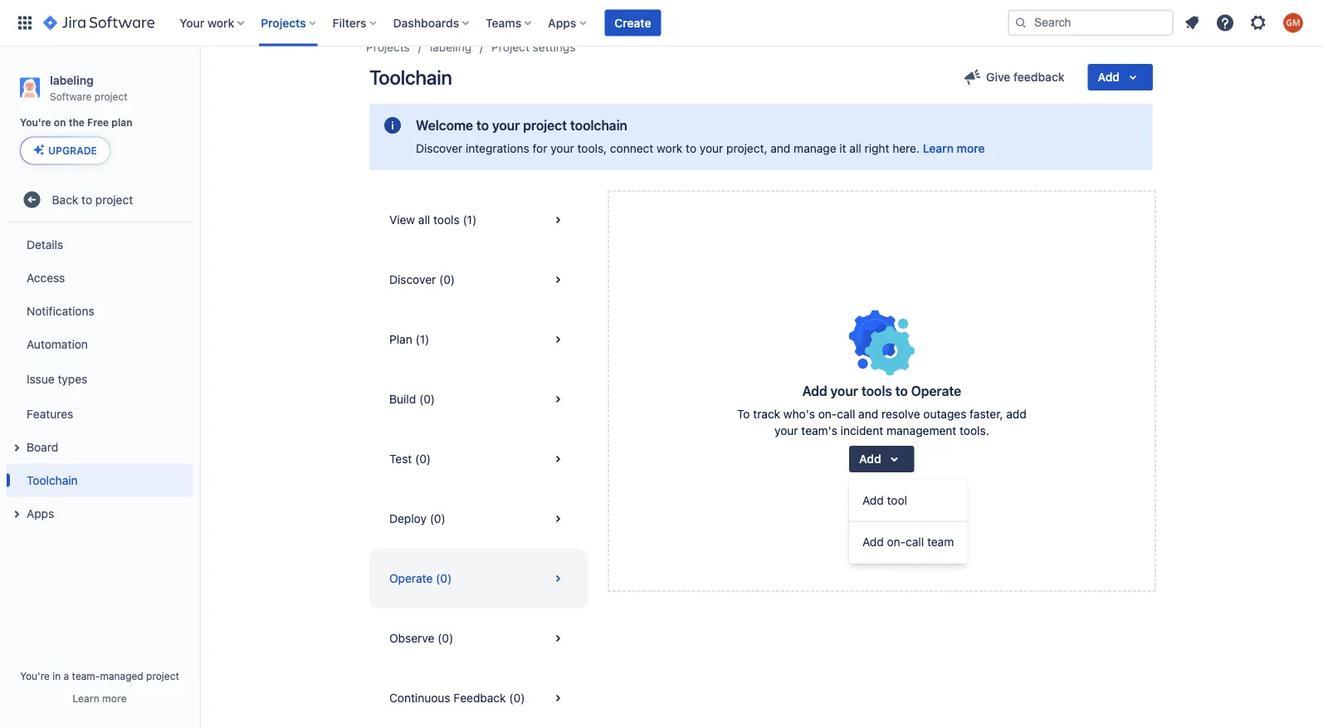 Task type: vqa. For each thing, say whether or not it's contained in the screenshot.
actions within the 'Transitions connect statuses. They represent actions people take to move issues through your workflow.'
no



Task type: describe. For each thing, give the bounding box(es) containing it.
right
[[865, 142, 890, 155]]

projects for projects link
[[366, 40, 410, 54]]

project settings link
[[492, 37, 576, 57]]

dashboards
[[393, 16, 459, 29]]

build (0)
[[389, 392, 435, 406]]

team-
[[72, 670, 100, 682]]

call inside button
[[906, 535, 924, 549]]

features link
[[7, 397, 193, 430]]

dashboards button
[[388, 10, 476, 36]]

plan (1)
[[389, 333, 429, 346]]

notifications link
[[7, 294, 193, 327]]

discover (0)
[[389, 273, 455, 286]]

group containing add tool
[[849, 479, 968, 564]]

access
[[27, 271, 65, 284]]

you're in a team-managed project
[[20, 670, 179, 682]]

add inside popup button
[[860, 452, 881, 466]]

apps inside popup button
[[548, 16, 577, 29]]

(0) for build (0)
[[419, 392, 435, 406]]

settings
[[533, 40, 576, 54]]

your down who's
[[775, 424, 798, 438]]

apps inside button
[[27, 506, 54, 520]]

upgrade
[[48, 145, 97, 156]]

create button
[[605, 10, 661, 36]]

toolchain
[[570, 117, 628, 133]]

feedback
[[454, 691, 506, 705]]

projects for the projects popup button at the top of the page
[[261, 16, 306, 29]]

discover inside 'button'
[[389, 273, 436, 286]]

apps button
[[543, 10, 593, 36]]

test (0) button
[[369, 429, 588, 489]]

issue types link
[[7, 361, 193, 397]]

issue types
[[27, 372, 87, 386]]

work inside your work popup button
[[208, 16, 234, 29]]

observe (0) button
[[369, 609, 588, 668]]

managed
[[100, 670, 143, 682]]

features
[[27, 407, 73, 420]]

for
[[533, 142, 548, 155]]

search image
[[1015, 16, 1028, 29]]

to inside back to project link
[[81, 193, 92, 206]]

appswitcher icon image
[[15, 13, 35, 33]]

notifications image
[[1182, 13, 1202, 33]]

test (0)
[[389, 452, 431, 466]]

Search field
[[1008, 10, 1174, 36]]

test
[[389, 452, 412, 466]]

learn inside 'welcome to your project toolchain discover integrations for your tools, connect work to your project, and manage it all right here. learn more'
[[923, 142, 954, 155]]

to up integrations
[[477, 117, 489, 133]]

back
[[52, 193, 78, 206]]

project inside labeling software project
[[94, 90, 128, 102]]

issue
[[27, 372, 55, 386]]

on
[[54, 117, 66, 128]]

your work
[[180, 16, 234, 29]]

on- inside add your tools to operate to track who's on-call and resolve outages faster, add your team's incident management tools.
[[818, 407, 837, 421]]

your work button
[[175, 10, 251, 36]]

it
[[840, 142, 847, 155]]

who's
[[784, 407, 815, 421]]

sidebar navigation image
[[181, 66, 218, 100]]

toolchain link
[[7, 464, 193, 497]]

deploy
[[389, 512, 427, 526]]

group containing details
[[7, 223, 193, 535]]

project,
[[727, 142, 768, 155]]

banner containing your work
[[0, 0, 1323, 46]]

your left project,
[[700, 142, 723, 155]]

add button
[[850, 446, 915, 472]]

teams
[[486, 16, 522, 29]]

view
[[389, 213, 415, 227]]

expand image for board
[[7, 438, 27, 458]]

0 vertical spatial learn more button
[[923, 140, 985, 157]]

continuous feedback (0) button
[[369, 668, 588, 728]]

on- inside button
[[887, 535, 906, 549]]

your up incident
[[831, 383, 858, 399]]

resolve
[[882, 407, 920, 421]]

notifications
[[27, 304, 94, 318]]

plan (1) button
[[369, 310, 588, 369]]

to left project,
[[686, 142, 697, 155]]

observe (0)
[[389, 631, 454, 645]]

your
[[180, 16, 205, 29]]

add for your
[[803, 383, 828, 399]]

software
[[50, 90, 92, 102]]

build
[[389, 392, 416, 406]]

projects link
[[366, 37, 410, 57]]

operate inside operate (0) button
[[389, 572, 433, 585]]

0 horizontal spatial learn more button
[[73, 692, 127, 705]]

you're on the free plan
[[20, 117, 132, 128]]

view all tools (1)
[[389, 213, 477, 227]]

back to project link
[[7, 183, 193, 216]]

(0) for operate (0)
[[436, 572, 452, 585]]

discover (0) button
[[369, 250, 588, 310]]

plan
[[389, 333, 412, 346]]

operate (0)
[[389, 572, 452, 585]]

to inside add your tools to operate to track who's on-call and resolve outages faster, add your team's incident management tools.
[[896, 383, 908, 399]]

continuous
[[389, 691, 451, 705]]

you're for you're on the free plan
[[20, 117, 51, 128]]

upgrade button
[[21, 137, 110, 164]]

primary element
[[10, 0, 1008, 46]]

integrations
[[466, 142, 530, 155]]

team's
[[802, 424, 838, 438]]

tools for to
[[862, 383, 892, 399]]

add for tool
[[863, 494, 884, 507]]

discover inside 'welcome to your project toolchain discover integrations for your tools, connect work to your project, and manage it all right here. learn more'
[[416, 142, 463, 155]]

add inside dropdown button
[[1098, 70, 1120, 84]]

build (0) button
[[369, 369, 588, 429]]

tools,
[[577, 142, 607, 155]]

and inside 'welcome to your project toolchain discover integrations for your tools, connect work to your project, and manage it all right here. learn more'
[[771, 142, 791, 155]]

in
[[53, 670, 61, 682]]

work inside 'welcome to your project toolchain discover integrations for your tools, connect work to your project, and manage it all right here. learn more'
[[657, 142, 683, 155]]



Task type: locate. For each thing, give the bounding box(es) containing it.
add down search field
[[1098, 70, 1120, 84]]

(1) inside button
[[463, 213, 477, 227]]

(0) right observe in the left bottom of the page
[[438, 631, 454, 645]]

1 vertical spatial projects
[[366, 40, 410, 54]]

1 vertical spatial learn
[[73, 692, 99, 704]]

access link
[[7, 261, 193, 294]]

1 vertical spatial (1)
[[416, 333, 429, 346]]

0 horizontal spatial more
[[102, 692, 127, 704]]

1 vertical spatial work
[[657, 142, 683, 155]]

more inside button
[[102, 692, 127, 704]]

0 vertical spatial and
[[771, 142, 791, 155]]

0 vertical spatial discover
[[416, 142, 463, 155]]

(0) right deploy
[[430, 512, 446, 526]]

1 horizontal spatial (1)
[[463, 213, 477, 227]]

toolchain down projects link
[[369, 66, 452, 89]]

jira software image
[[43, 13, 155, 33], [43, 13, 155, 33]]

labeling for labeling
[[430, 40, 472, 54]]

0 horizontal spatial work
[[208, 16, 234, 29]]

filters
[[333, 16, 367, 29]]

0 horizontal spatial group
[[7, 223, 193, 535]]

help image
[[1216, 13, 1235, 33]]

(0) for discover (0)
[[439, 273, 455, 286]]

all right view
[[418, 213, 430, 227]]

automation
[[27, 337, 88, 351]]

and
[[771, 142, 791, 155], [859, 407, 879, 421]]

(0) for deploy (0)
[[430, 512, 446, 526]]

0 horizontal spatial projects
[[261, 16, 306, 29]]

welcome
[[416, 117, 473, 133]]

add your tools to operate to track who's on-call and resolve outages faster, add your team's incident management tools.
[[737, 383, 1027, 438]]

expand image for apps
[[7, 504, 27, 524]]

1 you're from the top
[[20, 117, 51, 128]]

settings image
[[1249, 13, 1269, 33]]

0 vertical spatial all
[[850, 142, 862, 155]]

projects down filters popup button
[[366, 40, 410, 54]]

1 horizontal spatial and
[[859, 407, 879, 421]]

project right managed
[[146, 670, 179, 682]]

operate up "outages"
[[911, 383, 962, 399]]

more inside 'welcome to your project toolchain discover integrations for your tools, connect work to your project, and manage it all right here. learn more'
[[957, 142, 985, 155]]

a
[[64, 670, 69, 682]]

0 horizontal spatial all
[[418, 213, 430, 227]]

apps button
[[7, 497, 193, 530]]

call up incident
[[837, 407, 856, 421]]

add inside add your tools to operate to track who's on-call and resolve outages faster, add your team's incident management tools.
[[803, 383, 828, 399]]

call
[[837, 407, 856, 421], [906, 535, 924, 549]]

discover down welcome
[[416, 142, 463, 155]]

project
[[94, 90, 128, 102], [523, 117, 567, 133], [95, 193, 133, 206], [146, 670, 179, 682]]

1 horizontal spatial all
[[850, 142, 862, 155]]

1 horizontal spatial group
[[849, 479, 968, 564]]

(0) inside 'button'
[[439, 273, 455, 286]]

add left tool on the bottom of page
[[863, 494, 884, 507]]

projects
[[261, 16, 306, 29], [366, 40, 410, 54]]

1 horizontal spatial apps
[[548, 16, 577, 29]]

(0) for test (0)
[[415, 452, 431, 466]]

discover
[[416, 142, 463, 155], [389, 273, 436, 286]]

to
[[737, 407, 750, 421]]

add for on-
[[863, 535, 884, 549]]

you're
[[20, 117, 51, 128], [20, 670, 50, 682]]

1 horizontal spatial on-
[[887, 535, 906, 549]]

board
[[27, 440, 58, 454]]

connect
[[610, 142, 654, 155]]

management
[[887, 424, 957, 438]]

0 vertical spatial on-
[[818, 407, 837, 421]]

0 vertical spatial projects
[[261, 16, 306, 29]]

0 vertical spatial more
[[957, 142, 985, 155]]

expand image down board
[[7, 504, 27, 524]]

1 horizontal spatial projects
[[366, 40, 410, 54]]

1 vertical spatial more
[[102, 692, 127, 704]]

labeling up software
[[50, 73, 94, 87]]

0 horizontal spatial (1)
[[416, 333, 429, 346]]

0 vertical spatial (1)
[[463, 213, 477, 227]]

deploy (0) button
[[369, 489, 588, 549]]

expand image down features
[[7, 438, 27, 458]]

more right here.
[[957, 142, 985, 155]]

project
[[492, 40, 530, 54]]

0 vertical spatial tools
[[433, 213, 460, 227]]

and up incident
[[859, 407, 879, 421]]

learn right here.
[[923, 142, 954, 155]]

(0) up observe (0)
[[436, 572, 452, 585]]

1 vertical spatial call
[[906, 535, 924, 549]]

give feedback
[[987, 70, 1065, 84]]

create
[[615, 16, 651, 29]]

you're for you're in a team-managed project
[[20, 670, 50, 682]]

to up resolve
[[896, 383, 908, 399]]

add tool button
[[849, 484, 968, 517]]

1 vertical spatial tools
[[862, 383, 892, 399]]

0 horizontal spatial on-
[[818, 407, 837, 421]]

1 horizontal spatial toolchain
[[369, 66, 452, 89]]

details link
[[7, 228, 193, 261]]

0 horizontal spatial call
[[837, 407, 856, 421]]

0 horizontal spatial labeling
[[50, 73, 94, 87]]

to right back
[[81, 193, 92, 206]]

1 horizontal spatial work
[[657, 142, 683, 155]]

view all tools (1) button
[[369, 190, 588, 250]]

all inside view all tools (1) button
[[418, 213, 430, 227]]

0 vertical spatial toolchain
[[369, 66, 452, 89]]

outages
[[924, 407, 967, 421]]

1 horizontal spatial tools
[[862, 383, 892, 399]]

0 vertical spatial apps
[[548, 16, 577, 29]]

0 horizontal spatial tools
[[433, 213, 460, 227]]

learn
[[923, 142, 954, 155], [73, 692, 99, 704]]

labeling link
[[430, 37, 472, 57]]

to
[[477, 117, 489, 133], [686, 142, 697, 155], [81, 193, 92, 206], [896, 383, 908, 399]]

add on-call team button
[[849, 526, 968, 559]]

learn more
[[73, 692, 127, 704]]

and inside add your tools to operate to track who's on-call and resolve outages faster, add your team's incident management tools.
[[859, 407, 879, 421]]

0 horizontal spatial apps
[[27, 506, 54, 520]]

project up 'details' link
[[95, 193, 133, 206]]

tools for (1)
[[433, 213, 460, 227]]

on- up team's
[[818, 407, 837, 421]]

tools right view
[[433, 213, 460, 227]]

call inside add your tools to operate to track who's on-call and resolve outages faster, add your team's incident management tools.
[[837, 407, 856, 421]]

track
[[753, 407, 781, 421]]

apps
[[548, 16, 577, 29], [27, 506, 54, 520]]

(0) for observe (0)
[[438, 631, 454, 645]]

incident
[[841, 424, 884, 438]]

add on-call team
[[863, 535, 954, 549]]

operate
[[911, 383, 962, 399], [389, 572, 433, 585]]

banner
[[0, 0, 1323, 46]]

learn more button right here.
[[923, 140, 985, 157]]

learn more button down you're in a team-managed project
[[73, 692, 127, 705]]

0 horizontal spatial operate
[[389, 572, 433, 585]]

1 vertical spatial expand image
[[7, 504, 27, 524]]

and right project,
[[771, 142, 791, 155]]

toolchain down board
[[27, 473, 78, 487]]

give feedback button
[[953, 64, 1075, 91]]

1 vertical spatial labeling
[[50, 73, 94, 87]]

more
[[957, 142, 985, 155], [102, 692, 127, 704]]

add tool
[[863, 494, 908, 507]]

plan
[[112, 117, 132, 128]]

0 vertical spatial you're
[[20, 117, 51, 128]]

1 vertical spatial learn more button
[[73, 692, 127, 705]]

operate up observe in the left bottom of the page
[[389, 572, 433, 585]]

2 expand image from the top
[[7, 504, 27, 524]]

automation link
[[7, 327, 193, 361]]

you're left in
[[20, 670, 50, 682]]

add button
[[1088, 64, 1153, 91]]

feedback
[[1014, 70, 1065, 84]]

labeling inside labeling software project
[[50, 73, 94, 87]]

give
[[987, 70, 1011, 84]]

your up integrations
[[492, 117, 520, 133]]

labeling for labeling software project
[[50, 73, 94, 87]]

tool
[[887, 494, 908, 507]]

expand image inside board button
[[7, 438, 27, 458]]

toolchain inside toolchain 'link'
[[27, 473, 78, 487]]

types
[[58, 372, 87, 386]]

project settings
[[492, 40, 576, 54]]

1 horizontal spatial more
[[957, 142, 985, 155]]

1 vertical spatial toolchain
[[27, 473, 78, 487]]

expand image
[[7, 438, 27, 458], [7, 504, 27, 524]]

0 vertical spatial labeling
[[430, 40, 472, 54]]

on- down tool on the bottom of page
[[887, 535, 906, 549]]

add up who's
[[803, 383, 828, 399]]

group
[[7, 223, 193, 535], [849, 479, 968, 564]]

0 horizontal spatial learn
[[73, 692, 99, 704]]

1 vertical spatial apps
[[27, 506, 54, 520]]

your profile and settings image
[[1284, 13, 1304, 33]]

(0) right feedback
[[509, 691, 525, 705]]

(1) inside button
[[416, 333, 429, 346]]

project inside 'welcome to your project toolchain discover integrations for your tools, connect work to your project, and manage it all right here. learn more'
[[523, 117, 567, 133]]

expand image inside apps button
[[7, 504, 27, 524]]

1 vertical spatial on-
[[887, 535, 906, 549]]

1 horizontal spatial labeling
[[430, 40, 472, 54]]

observe
[[389, 631, 435, 645]]

apps down board
[[27, 506, 54, 520]]

tools up resolve
[[862, 383, 892, 399]]

0 vertical spatial work
[[208, 16, 234, 29]]

(0) right build at the left bottom
[[419, 392, 435, 406]]

you're left on
[[20, 117, 51, 128]]

1 vertical spatial and
[[859, 407, 879, 421]]

1 vertical spatial all
[[418, 213, 430, 227]]

tools inside button
[[433, 213, 460, 227]]

operate (0) button
[[369, 549, 588, 609]]

discover up plan (1)
[[389, 273, 436, 286]]

1 horizontal spatial call
[[906, 535, 924, 549]]

1 horizontal spatial learn
[[923, 142, 954, 155]]

(0) right test
[[415, 452, 431, 466]]

here.
[[893, 142, 920, 155]]

manage
[[794, 142, 837, 155]]

1 horizontal spatial operate
[[911, 383, 962, 399]]

add down incident
[[860, 452, 881, 466]]

all inside 'welcome to your project toolchain discover integrations for your tools, connect work to your project, and manage it all right here. learn more'
[[850, 142, 862, 155]]

project up for
[[523, 117, 567, 133]]

0 vertical spatial call
[[837, 407, 856, 421]]

tools inside add your tools to operate to track who's on-call and resolve outages faster, add your team's incident management tools.
[[862, 383, 892, 399]]

1 horizontal spatial learn more button
[[923, 140, 985, 157]]

1 vertical spatial operate
[[389, 572, 433, 585]]

projects inside the projects popup button
[[261, 16, 306, 29]]

1 vertical spatial discover
[[389, 273, 436, 286]]

all
[[850, 142, 862, 155], [418, 213, 430, 227]]

add down the add tool
[[863, 535, 884, 549]]

0 vertical spatial learn
[[923, 142, 954, 155]]

(1) up the discover (0) 'button'
[[463, 213, 477, 227]]

teams button
[[481, 10, 538, 36]]

1 vertical spatial you're
[[20, 670, 50, 682]]

work right "your" in the left top of the page
[[208, 16, 234, 29]]

back to project
[[52, 193, 133, 206]]

filters button
[[328, 10, 383, 36]]

operate inside add your tools to operate to track who's on-call and resolve outages faster, add your team's incident management tools.
[[911, 383, 962, 399]]

free
[[87, 117, 109, 128]]

tools.
[[960, 424, 989, 438]]

call left team
[[906, 535, 924, 549]]

team
[[927, 535, 954, 549]]

more down managed
[[102, 692, 127, 704]]

labeling down "dashboards" dropdown button
[[430, 40, 472, 54]]

board button
[[7, 430, 193, 464]]

learn down team-
[[73, 692, 99, 704]]

0 horizontal spatial toolchain
[[27, 473, 78, 487]]

(0)
[[439, 273, 455, 286], [419, 392, 435, 406], [415, 452, 431, 466], [430, 512, 446, 526], [436, 572, 452, 585], [438, 631, 454, 645], [509, 691, 525, 705]]

(0) down view all tools (1)
[[439, 273, 455, 286]]

toolchain
[[369, 66, 452, 89], [27, 473, 78, 487]]

all right it
[[850, 142, 862, 155]]

0 horizontal spatial and
[[771, 142, 791, 155]]

0 vertical spatial operate
[[911, 383, 962, 399]]

1 expand image from the top
[[7, 438, 27, 458]]

2 you're from the top
[[20, 670, 50, 682]]

add
[[1007, 407, 1027, 421]]

your right for
[[551, 142, 574, 155]]

project up plan
[[94, 90, 128, 102]]

0 vertical spatial expand image
[[7, 438, 27, 458]]

projects left filters
[[261, 16, 306, 29]]

work right connect
[[657, 142, 683, 155]]

apps up settings
[[548, 16, 577, 29]]

on-
[[818, 407, 837, 421], [887, 535, 906, 549]]

(1) right the plan
[[416, 333, 429, 346]]



